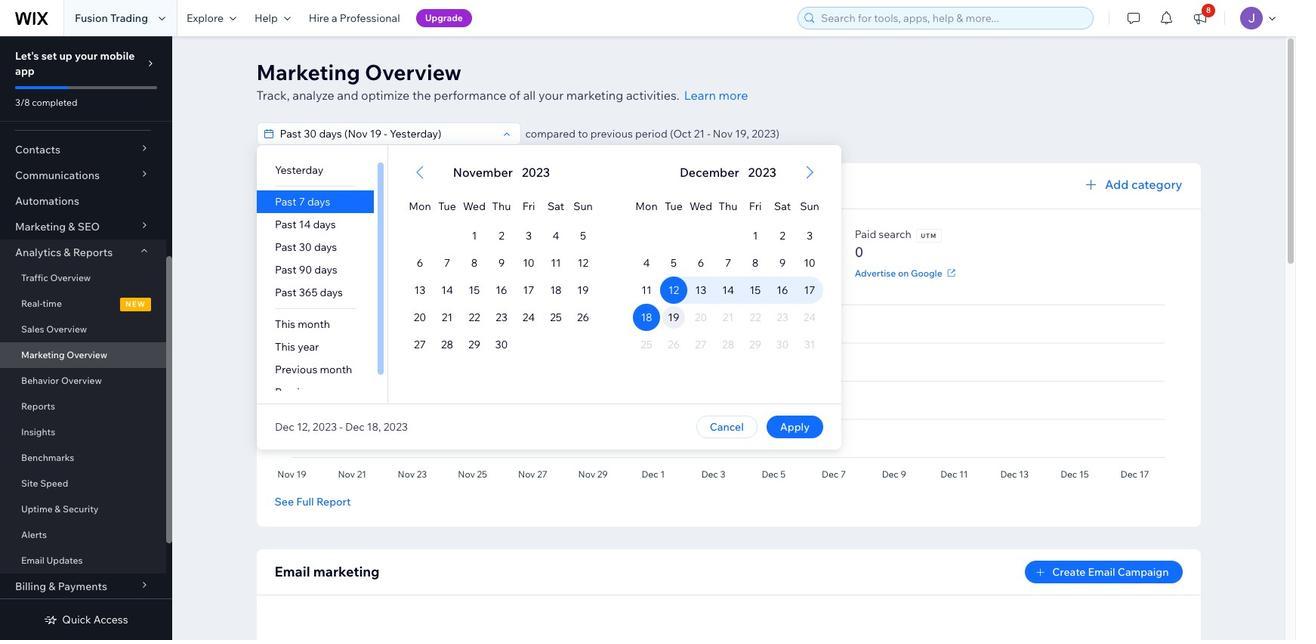 Task type: vqa. For each thing, say whether or not it's contained in the screenshot.
"Notes"
no



Task type: locate. For each thing, give the bounding box(es) containing it.
past for past 90 days
[[275, 263, 296, 277]]

14 up past 30 days
[[299, 218, 310, 231]]

7 left post
[[444, 256, 450, 270]]

0 horizontal spatial fri
[[522, 199, 535, 213]]

on
[[753, 267, 764, 278], [898, 267, 909, 278]]

benchmarks
[[21, 452, 74, 463]]

organic inside organic social 0
[[420, 227, 459, 241]]

apply
[[780, 420, 810, 434]]

row
[[406, 186, 597, 222], [633, 186, 823, 222], [406, 222, 597, 249], [633, 222, 823, 249], [406, 249, 597, 277], [633, 249, 823, 277], [406, 277, 597, 304], [633, 277, 823, 304], [406, 304, 597, 331], [633, 304, 823, 331], [406, 331, 597, 358], [633, 331, 823, 358]]

sales overview
[[21, 323, 87, 335]]

0 inside email marketing 0
[[565, 243, 574, 261]]

your
[[75, 49, 98, 63], [539, 88, 564, 103]]

0 horizontal spatial 1
[[472, 229, 477, 243]]

overview down analytics & reports
[[50, 272, 91, 283]]

email up create an email campaign
[[565, 227, 592, 241]]

2 0 from the left
[[420, 243, 428, 261]]

sat for 11
[[547, 199, 564, 213]]

1 horizontal spatial 19
[[668, 311, 679, 324]]

1 horizontal spatial 6
[[698, 256, 704, 270]]

see
[[275, 495, 294, 509]]

Search for tools, apps, help & more... field
[[817, 8, 1089, 29]]

0 vertical spatial 19
[[577, 283, 589, 297]]

0 horizontal spatial search
[[316, 227, 349, 241]]

create a social post
[[420, 267, 503, 278]]

post
[[484, 267, 503, 278]]

1 9 from the left
[[498, 256, 505, 270]]

2 past from the top
[[275, 218, 296, 231]]

2 10 from the left
[[804, 256, 816, 270]]

& down marketing & seo
[[64, 246, 71, 259]]

email marketing 0
[[565, 227, 644, 261]]

utm up google
[[921, 232, 937, 240]]

set
[[41, 49, 57, 63]]

a down organic social 0
[[450, 267, 455, 278]]

19 down the tuesday, december 12, 2023 'cell'
[[668, 311, 679, 324]]

overview inside the behavior overview link
[[61, 375, 102, 386]]

18 down the campaign
[[641, 311, 652, 324]]

utm
[[772, 232, 788, 240], [921, 232, 937, 240]]

organic social 0
[[420, 227, 490, 261]]

0 vertical spatial this
[[275, 317, 295, 331]]

wed
[[463, 199, 485, 213], [690, 199, 712, 213]]

category inside button
[[1132, 177, 1183, 192]]

marketing inside marketing overview track, analyze and optimize the performance of all your marketing activities. learn more
[[257, 59, 360, 85]]

automations link
[[0, 188, 166, 214]]

utm up advertise on social media link
[[772, 232, 788, 240]]

marketing for email marketing
[[313, 563, 380, 580]]

1 horizontal spatial 10
[[804, 256, 816, 270]]

0 vertical spatial previous
[[275, 363, 317, 376]]

1 horizontal spatial a
[[450, 267, 455, 278]]

on down paid social
[[753, 267, 764, 278]]

wed down the "november"
[[463, 199, 485, 213]]

past for past 30 days
[[275, 240, 296, 254]]

1 horizontal spatial 21
[[694, 127, 705, 141]]

0 horizontal spatial reports
[[21, 400, 55, 412]]

1 row group from the left
[[388, 222, 615, 404]]

18 up 25
[[550, 283, 562, 297]]

0 horizontal spatial organic
[[275, 227, 314, 241]]

2 up advertise on social media link
[[780, 229, 785, 243]]

0 horizontal spatial sat
[[547, 199, 564, 213]]

1 dec from the left
[[275, 420, 294, 434]]

fri for 8
[[749, 199, 762, 213]]

row group
[[388, 222, 615, 404], [615, 222, 841, 404]]

email for email marketing
[[275, 563, 310, 580]]

marketing for marketing overview track, analyze and optimize the performance of all your marketing activities. learn more
[[257, 59, 360, 85]]

0 horizontal spatial 9
[[498, 256, 505, 270]]

your right all
[[539, 88, 564, 103]]

see full report
[[275, 495, 351, 509]]

2 mon from the left
[[635, 199, 658, 213]]

0 horizontal spatial 18
[[550, 283, 562, 297]]

track,
[[257, 88, 290, 103]]

0 vertical spatial marketing
[[567, 88, 624, 103]]

overview up marketing overview
[[46, 323, 87, 335]]

billing
[[15, 580, 46, 593]]

traffic overview link
[[0, 265, 166, 291]]

of
[[509, 88, 521, 103]]

paid search
[[855, 227, 912, 241]]

optimize
[[361, 88, 410, 103]]

0 horizontal spatial year
[[297, 340, 319, 354]]

13 right the tuesday, december 12, 2023 'cell'
[[695, 283, 706, 297]]

thu down the "november"
[[492, 199, 511, 213]]

2 horizontal spatial 7
[[725, 256, 731, 270]]

past down sessions
[[275, 195, 296, 209]]

2 up post
[[498, 229, 504, 243]]

1 vertical spatial seo
[[329, 267, 348, 278]]

0
[[275, 243, 283, 261], [420, 243, 428, 261], [565, 243, 574, 261], [855, 243, 864, 261]]

days for past 365 days
[[320, 286, 343, 299]]

0 horizontal spatial wed
[[463, 199, 485, 213]]

6
[[417, 256, 423, 270], [698, 256, 704, 270]]

row containing 6
[[406, 249, 597, 277]]

2 grid from the left
[[615, 145, 841, 404]]

12
[[578, 256, 588, 270], [668, 283, 679, 297]]

15
[[469, 283, 480, 297], [750, 283, 761, 297]]

1 horizontal spatial 13
[[695, 283, 706, 297]]

0 vertical spatial 21
[[694, 127, 705, 141]]

create inside the create email campaign button
[[1053, 565, 1086, 579]]

days for past 30 days
[[314, 240, 337, 254]]

organic inside organic search 0 manage site seo
[[275, 227, 314, 241]]

alert containing november
[[448, 163, 554, 181]]

days up "manage site seo" link
[[314, 240, 337, 254]]

0 horizontal spatial mon tue wed thu
[[409, 199, 511, 213]]

time
[[43, 298, 62, 309]]

2 vertical spatial marketing
[[21, 349, 65, 360]]

0 horizontal spatial tue
[[438, 199, 456, 213]]

0 vertical spatial year
[[297, 340, 319, 354]]

create
[[420, 267, 448, 278], [565, 267, 594, 278], [1053, 565, 1086, 579]]

organic for organic search 0 manage site seo
[[275, 227, 314, 241]]

sat up advertise on social media link
[[774, 199, 791, 213]]

marketing up email
[[594, 227, 644, 241]]

row containing 4
[[633, 249, 823, 277]]

days down "manage site seo" link
[[320, 286, 343, 299]]

search for paid search
[[879, 227, 912, 241]]

create inside create a social post link
[[420, 267, 448, 278]]

help
[[255, 11, 278, 25]]

1 search from the left
[[316, 227, 349, 241]]

13 up 20
[[414, 283, 425, 297]]

5 up the tuesday, december 12, 2023 'cell'
[[671, 256, 677, 270]]

create a social post link
[[420, 266, 519, 280]]

11 left an
[[551, 256, 561, 270]]

1 up the advertise on social media
[[753, 229, 758, 243]]

0 horizontal spatial 6
[[417, 256, 423, 270]]

days down by
[[307, 195, 330, 209]]

2 advertise from the left
[[855, 267, 896, 278]]

8 button
[[1184, 0, 1217, 36]]

1 vertical spatial this
[[275, 340, 295, 354]]

0 horizontal spatial advertise
[[710, 267, 751, 278]]

2 sat from the left
[[774, 199, 791, 213]]

analytics & reports button
[[0, 240, 166, 265]]

3 up "media"
[[807, 229, 813, 243]]

marketing down the report
[[313, 563, 380, 580]]

past left 90
[[275, 263, 296, 277]]

1 2 from the left
[[498, 229, 504, 243]]

1 for 9
[[472, 229, 477, 243]]

overview for marketing overview track, analyze and optimize the performance of all your marketing activities. learn more
[[365, 59, 462, 85]]

organic up "create a social post"
[[420, 227, 459, 241]]

marketing up 'to'
[[567, 88, 624, 103]]

0 vertical spatial seo
[[78, 220, 100, 233]]

alerts link
[[0, 522, 166, 548]]

overview inside traffic overview link
[[50, 272, 91, 283]]

1 this from the top
[[275, 317, 295, 331]]

1 paid from the left
[[710, 227, 732, 241]]

0 up create an email campaign
[[565, 243, 574, 261]]

1 3 from the left
[[525, 229, 532, 243]]

upgrade
[[425, 12, 463, 23]]

year down previous month
[[320, 385, 341, 399]]

17 down "media"
[[804, 283, 815, 297]]

1 horizontal spatial on
[[898, 267, 909, 278]]

4 right email
[[643, 256, 650, 270]]

2 tue from the left
[[665, 199, 683, 213]]

2 search from the left
[[879, 227, 912, 241]]

7
[[299, 195, 305, 209], [444, 256, 450, 270], [725, 256, 731, 270]]

advertise for search
[[855, 267, 896, 278]]

2 on from the left
[[898, 267, 909, 278]]

- left nov
[[707, 127, 711, 141]]

3 right organic social 0
[[525, 229, 532, 243]]

1 horizontal spatial 3
[[807, 229, 813, 243]]

tue down december
[[665, 199, 683, 213]]

tue
[[438, 199, 456, 213], [665, 199, 683, 213]]

1 wed from the left
[[463, 199, 485, 213]]

mon up email marketing 0
[[635, 199, 658, 213]]

sat down compared
[[547, 199, 564, 213]]

1 mon tue wed thu from the left
[[409, 199, 511, 213]]

1 tue from the left
[[438, 199, 456, 213]]

1 horizontal spatial organic
[[420, 227, 459, 241]]

google
[[911, 267, 943, 278]]

your right up
[[75, 49, 98, 63]]

overview inside the "sales overview" link
[[46, 323, 87, 335]]

marketing inside email marketing 0
[[594, 227, 644, 241]]

month for previous month
[[320, 363, 352, 376]]

& inside popup button
[[49, 580, 56, 593]]

17 up 24
[[523, 283, 534, 297]]

17
[[523, 283, 534, 297], [804, 283, 815, 297]]

mon up organic social 0
[[409, 199, 431, 213]]

previous year
[[275, 385, 341, 399]]

period
[[635, 127, 668, 141]]

contacts
[[15, 143, 60, 156]]

16 down post
[[496, 283, 507, 297]]

sun up "media"
[[800, 199, 819, 213]]

0 horizontal spatial sun
[[573, 199, 593, 213]]

seo inside dropdown button
[[78, 220, 100, 233]]

5 past from the top
[[275, 286, 296, 299]]

organic down past 7 days
[[275, 227, 314, 241]]

1 horizontal spatial 9
[[779, 256, 786, 270]]

a right hire
[[332, 11, 338, 25]]

overview inside marketing overview track, analyze and optimize the performance of all your marketing activities. learn more
[[365, 59, 462, 85]]

year
[[297, 340, 319, 354], [320, 385, 341, 399]]

1 horizontal spatial sat
[[774, 199, 791, 213]]

1 horizontal spatial 4
[[643, 256, 650, 270]]

create inside create an email campaign link
[[565, 267, 594, 278]]

1 horizontal spatial thu
[[719, 199, 737, 213]]

1 previous from the top
[[275, 363, 317, 376]]

16 down advertise on social media link
[[777, 283, 788, 297]]

search inside organic search 0 manage site seo
[[316, 227, 349, 241]]

0 horizontal spatial 2
[[498, 229, 504, 243]]

1 horizontal spatial 1
[[753, 229, 758, 243]]

year for this year
[[297, 340, 319, 354]]

marketing up analytics
[[15, 220, 66, 233]]

(oct
[[670, 127, 692, 141]]

6 right the campaign
[[698, 256, 704, 270]]

sat
[[547, 199, 564, 213], [774, 199, 791, 213]]

1 horizontal spatial 17
[[804, 283, 815, 297]]

2 6 from the left
[[698, 256, 704, 270]]

tuesday, december 12, 2023 cell
[[660, 277, 687, 304]]

1 past from the top
[[275, 195, 296, 209]]

category right add
[[1132, 177, 1183, 192]]

marketing inside dropdown button
[[15, 220, 66, 233]]

& right the billing
[[49, 580, 56, 593]]

0 vertical spatial reports
[[73, 246, 113, 259]]

1 horizontal spatial paid
[[855, 227, 877, 241]]

utm for paid search
[[921, 232, 937, 240]]

0 horizontal spatial a
[[332, 11, 338, 25]]

a for social
[[450, 267, 455, 278]]

2 mon tue wed thu from the left
[[635, 199, 737, 213]]

0 vertical spatial your
[[75, 49, 98, 63]]

search up advertise on google at top
[[879, 227, 912, 241]]

create email campaign
[[1053, 565, 1169, 579]]

email updates
[[21, 555, 83, 566]]

1 horizontal spatial category
[[1132, 177, 1183, 192]]

sessions by traffic category
[[275, 178, 436, 193]]

1 horizontal spatial create
[[565, 267, 594, 278]]

12 left an
[[578, 256, 588, 270]]

3 past from the top
[[275, 240, 296, 254]]

0 horizontal spatial 13
[[414, 283, 425, 297]]

2 2 from the left
[[780, 229, 785, 243]]

advertise down 'paid search'
[[855, 267, 896, 278]]

1 horizontal spatial 2
[[780, 229, 785, 243]]

1 vertical spatial 11
[[641, 283, 652, 297]]

0 inside organic search 0 manage site seo
[[275, 243, 283, 261]]

1 vertical spatial 18
[[641, 311, 652, 324]]

social left "media"
[[766, 267, 791, 278]]

create left an
[[565, 267, 594, 278]]

organic
[[275, 227, 314, 241], [420, 227, 459, 241]]

30 right 29
[[495, 338, 508, 351]]

cancel
[[710, 420, 744, 434]]

1 alert from the left
[[448, 163, 554, 181]]

0 horizontal spatial paid
[[710, 227, 732, 241]]

create down organic social 0
[[420, 267, 448, 278]]

3/8 completed
[[15, 97, 77, 108]]

0 horizontal spatial 30
[[299, 240, 312, 254]]

report
[[317, 495, 351, 509]]

11 down the campaign
[[641, 283, 652, 297]]

1 16 from the left
[[496, 283, 507, 297]]

thu for 9
[[492, 199, 511, 213]]

0 horizontal spatial -
[[339, 420, 343, 434]]

1 sat from the left
[[547, 199, 564, 213]]

advertise for social
[[710, 267, 751, 278]]

0 horizontal spatial 12
[[578, 256, 588, 270]]

4 left email marketing 0
[[552, 229, 559, 243]]

on inside "advertise on google" link
[[898, 267, 909, 278]]

sales
[[21, 323, 44, 335]]

this month
[[275, 317, 330, 331]]

1 1 from the left
[[472, 229, 477, 243]]

9 left "media"
[[779, 256, 786, 270]]

1 horizontal spatial fri
[[749, 199, 762, 213]]

10
[[523, 256, 534, 270], [804, 256, 816, 270]]

email inside email updates "link"
[[21, 555, 45, 566]]

advertise down paid social
[[710, 267, 751, 278]]

2 previous from the top
[[275, 385, 317, 399]]

create left campaign
[[1053, 565, 1086, 579]]

on left google
[[898, 267, 909, 278]]

& inside dropdown button
[[68, 220, 75, 233]]

past up manage
[[275, 240, 296, 254]]

marketing inside "link"
[[21, 349, 65, 360]]

email inside email marketing 0
[[565, 227, 592, 241]]

wed for 6
[[690, 199, 712, 213]]

overview inside marketing overview "link"
[[67, 349, 107, 360]]

0 vertical spatial 4
[[552, 229, 559, 243]]

2 15 from the left
[[750, 283, 761, 297]]

12,
[[297, 420, 310, 434]]

& for billing
[[49, 580, 56, 593]]

1 horizontal spatial wed
[[690, 199, 712, 213]]

reports up traffic overview link
[[73, 246, 113, 259]]

& inside popup button
[[64, 246, 71, 259]]

on for paid social
[[753, 267, 764, 278]]

2 utm from the left
[[921, 232, 937, 240]]

marketing for marketing & seo
[[15, 220, 66, 233]]

1 horizontal spatial tue
[[665, 199, 683, 213]]

- left "18,"
[[339, 420, 343, 434]]

0 vertical spatial -
[[707, 127, 711, 141]]

0 vertical spatial 5
[[580, 229, 586, 243]]

1 sun from the left
[[573, 199, 593, 213]]

1 fri from the left
[[522, 199, 535, 213]]

3 0 from the left
[[565, 243, 574, 261]]

2 horizontal spatial 14
[[722, 283, 734, 297]]

19 up 26
[[577, 283, 589, 297]]

1 vertical spatial a
[[450, 267, 455, 278]]

email
[[565, 227, 592, 241], [21, 555, 45, 566], [275, 563, 310, 580], [1089, 565, 1116, 579]]

1 horizontal spatial your
[[539, 88, 564, 103]]

learn more link
[[684, 86, 748, 104]]

18 inside cell
[[641, 311, 652, 324]]

2 sun from the left
[[800, 199, 819, 213]]

1 horizontal spatial year
[[320, 385, 341, 399]]

row containing 11
[[633, 277, 823, 304]]

None field
[[275, 123, 498, 144]]

2 this from the top
[[275, 340, 295, 354]]

0 horizontal spatial 15
[[469, 283, 480, 297]]

0 up "create a social post"
[[420, 243, 428, 261]]

2 row group from the left
[[615, 222, 841, 404]]

days
[[307, 195, 330, 209], [313, 218, 336, 231], [314, 240, 337, 254], [314, 263, 337, 277], [320, 286, 343, 299]]

1 horizontal spatial -
[[707, 127, 711, 141]]

alert down nov
[[675, 163, 781, 181]]

grid
[[388, 145, 615, 404], [615, 145, 841, 404]]

2 dec from the left
[[345, 420, 364, 434]]

marketing for marketing overview
[[21, 349, 65, 360]]

6 up 20
[[417, 256, 423, 270]]

27
[[414, 338, 426, 351]]

1 15 from the left
[[469, 283, 480, 297]]

3/8
[[15, 97, 30, 108]]

quick access
[[62, 613, 128, 626]]

month up this year
[[297, 317, 330, 331]]

2 1 from the left
[[753, 229, 758, 243]]

row group for grid containing december
[[615, 222, 841, 404]]

1 mon from the left
[[409, 199, 431, 213]]

1 horizontal spatial 12
[[668, 283, 679, 297]]

1 0 from the left
[[275, 243, 283, 261]]

14 down "create a social post"
[[441, 283, 453, 297]]

add
[[1105, 177, 1129, 192]]

on inside advertise on social media link
[[753, 267, 764, 278]]

0 inside organic social 0
[[420, 243, 428, 261]]

1 horizontal spatial reports
[[73, 246, 113, 259]]

site
[[311, 267, 327, 278]]

manage site seo link
[[275, 266, 364, 280]]

& right uptime
[[55, 503, 61, 515]]

previous down this year
[[275, 363, 317, 376]]

past for past 14 days
[[275, 218, 296, 231]]

2 fri from the left
[[749, 199, 762, 213]]

2 wed from the left
[[690, 199, 712, 213]]

0 horizontal spatial 8
[[471, 256, 477, 270]]

1 horizontal spatial mon tue wed thu
[[635, 199, 737, 213]]

fri
[[522, 199, 535, 213], [749, 199, 762, 213]]

2 alert from the left
[[675, 163, 781, 181]]

1 horizontal spatial advertise
[[855, 267, 896, 278]]

1 horizontal spatial sun
[[800, 199, 819, 213]]

5
[[580, 229, 586, 243], [671, 256, 677, 270]]

dec 12, 2023 - dec 18, 2023
[[275, 420, 408, 434]]

monday, december 18, 2023 cell
[[633, 304, 660, 331]]

mon
[[409, 199, 431, 213], [635, 199, 658, 213]]

1 vertical spatial 21
[[442, 311, 452, 324]]

1 17 from the left
[[523, 283, 534, 297]]

social inside organic social 0
[[462, 227, 490, 241]]

1 grid from the left
[[388, 145, 615, 404]]

1
[[472, 229, 477, 243], [753, 229, 758, 243]]

2 vertical spatial marketing
[[313, 563, 380, 580]]

1 horizontal spatial utm
[[921, 232, 937, 240]]

past down manage
[[275, 286, 296, 299]]

1 horizontal spatial 15
[[750, 283, 761, 297]]

dec
[[275, 420, 294, 434], [345, 420, 364, 434]]

21 right the (oct
[[694, 127, 705, 141]]

row group for grid containing november
[[388, 222, 615, 404]]

dec left "18,"
[[345, 420, 364, 434]]

0 horizontal spatial on
[[753, 267, 764, 278]]

year up previous month
[[297, 340, 319, 354]]

overview for sales overview
[[46, 323, 87, 335]]

list box
[[257, 159, 387, 404]]

2 organic from the left
[[420, 227, 459, 241]]

14 inside list box
[[299, 218, 310, 231]]

1 organic from the left
[[275, 227, 314, 241]]

0 horizontal spatial 19
[[577, 283, 589, 297]]

marketing up behavior
[[21, 349, 65, 360]]

1 vertical spatial marketing
[[15, 220, 66, 233]]

2 horizontal spatial 8
[[1207, 5, 1211, 15]]

0 horizontal spatial your
[[75, 49, 98, 63]]

1 advertise from the left
[[710, 267, 751, 278]]

2 paid from the left
[[855, 227, 877, 241]]

email for email marketing 0
[[565, 227, 592, 241]]

2 thu from the left
[[719, 199, 737, 213]]

1 vertical spatial reports
[[21, 400, 55, 412]]

1 horizontal spatial 18
[[641, 311, 652, 324]]

1 thu from the left
[[492, 199, 511, 213]]

1 on from the left
[[753, 267, 764, 278]]

30 inside list box
[[299, 240, 312, 254]]

& up analytics & reports
[[68, 220, 75, 233]]

1 vertical spatial previous
[[275, 385, 317, 399]]

21 left the 22
[[442, 311, 452, 324]]

past for past 7 days
[[275, 195, 296, 209]]

overview down the "sales overview" link
[[67, 349, 107, 360]]

0 horizontal spatial 17
[[523, 283, 534, 297]]

alert
[[448, 163, 554, 181], [675, 163, 781, 181]]

seo
[[78, 220, 100, 233], [329, 267, 348, 278]]

4 past from the top
[[275, 263, 296, 277]]

search for organic search 0 manage site seo
[[316, 227, 349, 241]]

0 horizontal spatial dec
[[275, 420, 294, 434]]

up
[[59, 49, 72, 63]]

1 horizontal spatial 16
[[777, 283, 788, 297]]

category right traffic on the top left of the page
[[384, 178, 436, 193]]

19
[[577, 283, 589, 297], [668, 311, 679, 324]]

9 right organic social 0
[[498, 256, 505, 270]]

campaign
[[633, 267, 675, 278]]

overview
[[365, 59, 462, 85], [50, 272, 91, 283], [46, 323, 87, 335], [67, 349, 107, 360], [61, 375, 102, 386]]

30
[[299, 240, 312, 254], [495, 338, 508, 351]]

0 for organic search 0 manage site seo
[[275, 243, 283, 261]]

email down see
[[275, 563, 310, 580]]

1 horizontal spatial seo
[[329, 267, 348, 278]]

past down past 7 days
[[275, 218, 296, 231]]

0 vertical spatial month
[[297, 317, 330, 331]]

social inside create a social post link
[[458, 267, 482, 278]]

days for past 90 days
[[314, 263, 337, 277]]

7 down sessions
[[299, 195, 305, 209]]

wed for 8
[[463, 199, 485, 213]]

overview for marketing overview
[[67, 349, 107, 360]]

mon for 6
[[409, 199, 431, 213]]

0 horizontal spatial 5
[[580, 229, 586, 243]]

sun up email marketing 0
[[573, 199, 593, 213]]

2023 down 2023)
[[748, 165, 776, 180]]

all
[[523, 88, 536, 103]]

paid up the advertise on social media
[[710, 227, 732, 241]]

days up past 30 days
[[313, 218, 336, 231]]

2 3 from the left
[[807, 229, 813, 243]]

2023)
[[752, 127, 780, 141]]

past 14 days
[[275, 218, 336, 231]]

previous month
[[275, 363, 352, 376]]

1 utm from the left
[[772, 232, 788, 240]]



Task type: describe. For each thing, give the bounding box(es) containing it.
2 13 from the left
[[695, 283, 706, 297]]

20
[[413, 311, 426, 324]]

advertise on social media link
[[710, 266, 835, 280]]

this for this month
[[275, 317, 295, 331]]

0 horizontal spatial 7
[[299, 195, 305, 209]]

sidebar element
[[0, 36, 172, 640]]

advertise on google
[[855, 267, 943, 278]]

hire a professional link
[[300, 0, 409, 36]]

marketing overview track, analyze and optimize the performance of all your marketing activities. learn more
[[257, 59, 748, 103]]

days for past 14 days
[[313, 218, 336, 231]]

email inside the create email campaign button
[[1089, 565, 1116, 579]]

paid for paid search
[[855, 227, 877, 241]]

cancel button
[[696, 416, 757, 438]]

past for past 365 days
[[275, 286, 296, 299]]

year for previous year
[[320, 385, 341, 399]]

automations
[[15, 194, 79, 208]]

thu for 7
[[719, 199, 737, 213]]

reports inside popup button
[[73, 246, 113, 259]]

behavior
[[21, 375, 59, 386]]

explore
[[187, 11, 224, 25]]

1 horizontal spatial 8
[[752, 256, 758, 270]]

create an email campaign link
[[565, 266, 691, 280]]

tue for 7
[[438, 199, 456, 213]]

month for this month
[[297, 317, 330, 331]]

previous for previous month
[[275, 363, 317, 376]]

real-time
[[21, 298, 62, 309]]

1 vertical spatial 5
[[671, 256, 677, 270]]

sun for 12
[[573, 199, 593, 213]]

2023 right "18,"
[[383, 420, 408, 434]]

past 90 days
[[275, 263, 337, 277]]

the
[[413, 88, 431, 103]]

fusion
[[75, 11, 108, 25]]

2 for 10
[[498, 229, 504, 243]]

compared
[[526, 127, 576, 141]]

organic search 0 manage site seo
[[275, 227, 349, 278]]

8 inside button
[[1207, 5, 1211, 15]]

apply button
[[766, 416, 823, 438]]

1 vertical spatial 19
[[668, 311, 679, 324]]

row containing 27
[[406, 331, 597, 358]]

quick access button
[[44, 613, 128, 626]]

upgrade button
[[416, 9, 472, 27]]

alert containing december
[[675, 163, 781, 181]]

& for marketing
[[68, 220, 75, 233]]

0 vertical spatial 18
[[550, 283, 562, 297]]

2023 right 12,
[[312, 420, 337, 434]]

mobile
[[100, 49, 135, 63]]

fusion trading
[[75, 11, 148, 25]]

uptime & security
[[21, 503, 99, 515]]

2023 down compared
[[522, 165, 550, 180]]

sales overview link
[[0, 317, 166, 342]]

this for this year
[[275, 340, 295, 354]]

security
[[63, 503, 99, 515]]

uptime
[[21, 503, 53, 515]]

utm for paid social
[[772, 232, 788, 240]]

0 horizontal spatial category
[[384, 178, 436, 193]]

nov
[[713, 127, 733, 141]]

mon tue wed thu for 7
[[409, 199, 511, 213]]

18,
[[367, 420, 381, 434]]

payments
[[58, 580, 107, 593]]

create email campaign button
[[1026, 561, 1183, 583]]

december
[[680, 165, 739, 180]]

add category button
[[1083, 175, 1183, 193]]

let's
[[15, 49, 39, 63]]

updates
[[47, 555, 83, 566]]

full
[[296, 495, 314, 509]]

hire
[[309, 11, 329, 25]]

1 horizontal spatial 14
[[441, 283, 453, 297]]

sun for 10
[[800, 199, 819, 213]]

create for email marketing 0
[[565, 267, 594, 278]]

28
[[441, 338, 453, 351]]

grid containing december
[[615, 145, 841, 404]]

0 for organic social 0
[[420, 243, 428, 261]]

your inside marketing overview track, analyze and optimize the performance of all your marketing activities. learn more
[[539, 88, 564, 103]]

1 vertical spatial -
[[339, 420, 343, 434]]

1 13 from the left
[[414, 283, 425, 297]]

1 horizontal spatial 7
[[444, 256, 450, 270]]

1 vertical spatial 30
[[495, 338, 508, 351]]

overview for traffic overview
[[50, 272, 91, 283]]

see full report button
[[275, 495, 351, 509]]

seo inside organic search 0 manage site seo
[[329, 267, 348, 278]]

site
[[21, 478, 38, 489]]

overview for behavior overview
[[61, 375, 102, 386]]

grid containing november
[[388, 145, 615, 404]]

compared to previous period (oct 21 - nov 19, 2023)
[[526, 127, 780, 141]]

tue for 5
[[665, 199, 683, 213]]

on for paid search
[[898, 267, 909, 278]]

2 9 from the left
[[779, 256, 786, 270]]

an
[[596, 267, 606, 278]]

learn
[[684, 88, 716, 103]]

4 0 from the left
[[855, 243, 864, 261]]

90
[[299, 263, 312, 277]]

2 16 from the left
[[777, 283, 788, 297]]

1 10 from the left
[[523, 256, 534, 270]]

new
[[125, 299, 146, 309]]

0 vertical spatial 11
[[551, 256, 561, 270]]

sat for 9
[[774, 199, 791, 213]]

hire a professional
[[309, 11, 400, 25]]

contacts button
[[0, 137, 166, 162]]

12 inside the tuesday, december 12, 2023 'cell'
[[668, 283, 679, 297]]

billing & payments
[[15, 580, 107, 593]]

days for past 7 days
[[307, 195, 330, 209]]

row containing 18
[[633, 304, 823, 331]]

insights link
[[0, 419, 166, 445]]

23
[[495, 311, 507, 324]]

marketing & seo button
[[0, 214, 166, 240]]

0 horizontal spatial 21
[[442, 311, 452, 324]]

email
[[608, 267, 631, 278]]

24
[[522, 311, 535, 324]]

& for uptime
[[55, 503, 61, 515]]

trading
[[110, 11, 148, 25]]

yesterday
[[275, 163, 323, 177]]

25
[[550, 311, 562, 324]]

email marketing
[[275, 563, 380, 580]]

365
[[299, 286, 317, 299]]

your inside let's set up your mobile app
[[75, 49, 98, 63]]

paid for paid social
[[710, 227, 732, 241]]

0 for email marketing 0
[[565, 243, 574, 261]]

social inside advertise on social media link
[[766, 267, 791, 278]]

0 vertical spatial 12
[[578, 256, 588, 270]]

create for organic social 0
[[420, 267, 448, 278]]

list box containing yesterday
[[257, 159, 387, 404]]

behavior overview link
[[0, 368, 166, 394]]

site speed
[[21, 478, 68, 489]]

2 for 8
[[780, 229, 785, 243]]

3 for 11
[[525, 229, 532, 243]]

paid social
[[710, 227, 762, 241]]

row containing 13
[[406, 277, 597, 304]]

organic for organic social 0
[[420, 227, 459, 241]]

traffic overview
[[21, 272, 91, 283]]

1 for 7
[[753, 229, 758, 243]]

1 6 from the left
[[417, 256, 423, 270]]

& for analytics
[[64, 246, 71, 259]]

3 for 9
[[807, 229, 813, 243]]

past 7 days
[[275, 195, 330, 209]]

let's set up your mobile app
[[15, 49, 135, 78]]

reports link
[[0, 394, 166, 419]]

row containing 20
[[406, 304, 597, 331]]

by
[[329, 178, 344, 193]]

a for professional
[[332, 11, 338, 25]]

advertise on google link
[[855, 266, 959, 280]]

previous for previous year
[[275, 385, 317, 399]]

analytics & reports
[[15, 246, 113, 259]]

marketing inside marketing overview track, analyze and optimize the performance of all your marketing activities. learn more
[[567, 88, 624, 103]]

add category
[[1105, 177, 1183, 192]]

speed
[[40, 478, 68, 489]]

communications button
[[0, 162, 166, 188]]

social up the advertise on social media
[[734, 227, 762, 241]]

uptime & security link
[[0, 496, 166, 522]]

app
[[15, 64, 35, 78]]

1 vertical spatial 4
[[643, 256, 650, 270]]

mon tue wed thu for 5
[[635, 199, 737, 213]]

2 17 from the left
[[804, 283, 815, 297]]

mon for 4
[[635, 199, 658, 213]]

email for email updates
[[21, 555, 45, 566]]

marketing overview
[[21, 349, 107, 360]]

fri for 10
[[522, 199, 535, 213]]

marketing for email marketing 0
[[594, 227, 644, 241]]

alerts
[[21, 529, 47, 540]]

traffic
[[346, 178, 382, 193]]



